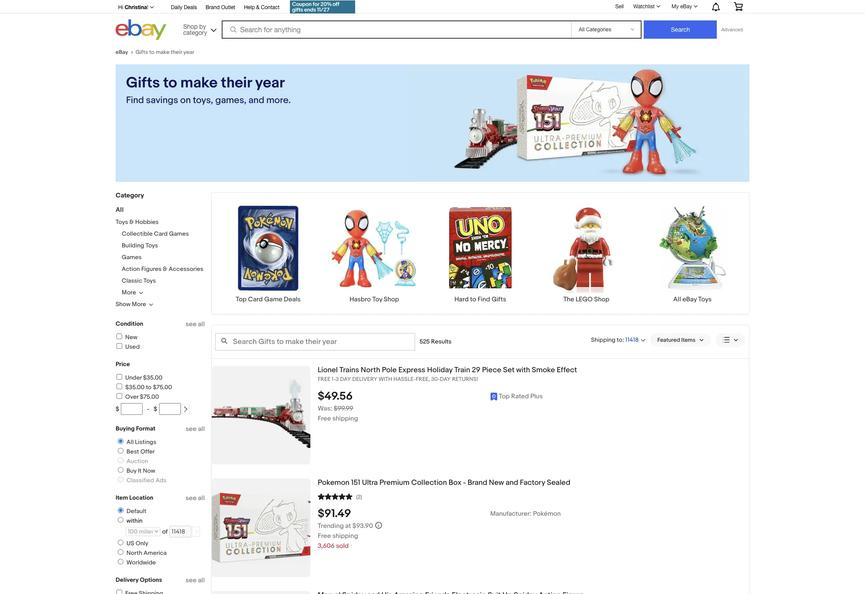 Task type: describe. For each thing, give the bounding box(es) containing it.
0 vertical spatial $75.00
[[153, 384, 172, 391]]

1 vertical spatial $35.00
[[125, 384, 145, 391]]

premium
[[380, 478, 410, 487]]

show more
[[116, 301, 146, 308]]

to for $35.00 to $75.00
[[146, 384, 152, 391]]

card for top
[[248, 295, 263, 304]]

and inside main content
[[506, 478, 519, 487]]

on
[[180, 95, 191, 106]]

find inside the gifts to make their year find savings on toys, games, and more.
[[126, 95, 144, 106]]

manufacturer: pokémon
[[491, 510, 561, 518]]

toy
[[373, 295, 383, 304]]

[object undefined] image
[[491, 392, 543, 401]]

shop for the lego shop
[[594, 295, 610, 304]]

format
[[136, 425, 156, 432]]

classic
[[122, 277, 142, 284]]

see all for item location
[[186, 494, 205, 502]]

pokemon 151 ultra premium collection box - brand new and factory sealed
[[318, 478, 571, 487]]

30-
[[431, 376, 440, 383]]

(2)
[[356, 494, 362, 501]]

top rated plus
[[499, 392, 543, 401]]

delivery
[[116, 576, 139, 584]]

brand outlet
[[206, 4, 235, 10]]

help & contact
[[244, 4, 280, 10]]

Default radio
[[118, 508, 124, 513]]

advanced link
[[717, 21, 748, 38]]

effect
[[557, 366, 577, 374]]

collectible card games link
[[122, 230, 189, 237]]

Free Shipping checkbox
[[117, 590, 122, 594]]

hi
[[118, 4, 123, 10]]

express
[[399, 366, 426, 374]]

1 day from the left
[[340, 376, 351, 383]]

Over $75.00 checkbox
[[117, 393, 122, 399]]

top card game deals link
[[215, 203, 321, 304]]

5 out of 5 stars image
[[318, 492, 353, 501]]

toys,
[[193, 95, 213, 106]]

auction link
[[114, 458, 150, 465]]

us
[[127, 540, 134, 547]]

top card game deals
[[236, 295, 301, 304]]

rated
[[511, 392, 529, 401]]

buy it now link
[[114, 467, 157, 475]]

see for item location
[[186, 494, 197, 502]]

trending at $93.90
[[318, 522, 373, 530]]

3,606
[[318, 542, 335, 550]]

see all button for condition
[[186, 320, 205, 328]]

worldwide
[[127, 559, 156, 566]]

best
[[127, 448, 139, 455]]

your shopping cart image
[[734, 2, 744, 11]]

games,
[[215, 95, 247, 106]]

sold
[[336, 542, 349, 550]]

see for delivery options
[[186, 576, 197, 585]]

1 horizontal spatial games
[[169, 230, 189, 237]]

all for all ebay toys
[[674, 295, 681, 304]]

All Listings radio
[[118, 438, 124, 444]]

category
[[183, 29, 207, 36]]

see for condition
[[186, 320, 197, 328]]

to for hard to find gifts
[[470, 295, 476, 304]]

ebay for my ebay
[[681, 3, 692, 10]]

toys inside list
[[699, 295, 712, 304]]

my ebay link
[[667, 1, 702, 12]]

shipping inside the was: $99.99 free shipping
[[333, 414, 358, 423]]

north america link
[[114, 549, 169, 557]]

pole
[[382, 366, 397, 374]]

make for gifts to make their year
[[156, 49, 170, 56]]

Minimum Value text field
[[121, 403, 143, 415]]

1 vertical spatial games
[[122, 254, 142, 261]]

show more button
[[116, 301, 154, 308]]

buying
[[116, 425, 135, 432]]

show
[[116, 301, 131, 308]]

the lego shop
[[564, 295, 610, 304]]

see all button for delivery options
[[186, 576, 205, 585]]

only
[[136, 540, 148, 547]]

$ for minimum value text field
[[116, 405, 119, 413]]

US Only radio
[[118, 540, 124, 545]]

hasbro
[[350, 295, 371, 304]]

north inside lionel trains north pole express holiday train 29 piece set with smoke effect free 1-3 day delivery with hassle-free, 30-day returns!
[[361, 366, 380, 374]]

offer
[[140, 448, 155, 455]]

watchlist
[[634, 3, 655, 10]]

hard
[[455, 295, 469, 304]]

sealed
[[547, 478, 571, 487]]

& for hobbies
[[130, 218, 134, 226]]

0 vertical spatial $35.00
[[143, 374, 163, 381]]

card for collectible
[[154, 230, 168, 237]]

find inside "link"
[[478, 295, 490, 304]]

$ for maximum value text box
[[154, 405, 157, 413]]

Maximum Value text field
[[159, 403, 181, 415]]

0 vertical spatial more
[[122, 289, 136, 296]]

Buy It Now radio
[[118, 467, 124, 473]]

gifts for gifts to make their year find savings on toys, games, and more.
[[126, 74, 160, 92]]

all for item location
[[198, 494, 205, 502]]

games link
[[122, 254, 142, 261]]

:
[[623, 336, 624, 343]]

shop for hasbro toy shop
[[384, 295, 399, 304]]

it
[[138, 467, 142, 475]]

all for delivery options
[[198, 576, 205, 585]]

hard to find gifts
[[455, 295, 507, 304]]

view: list view image
[[723, 336, 739, 345]]

lionel trains north pole express holiday train 29 piece set with smoke effect link
[[318, 366, 749, 375]]

default link
[[114, 508, 148, 515]]

building toys link
[[122, 242, 158, 249]]

us only link
[[114, 540, 150, 547]]

submit price range image
[[183, 406, 189, 412]]

gifts to make their year find savings on toys, games, and more.
[[126, 74, 291, 106]]

see all button for item location
[[186, 494, 205, 502]]

- inside pokemon 151 ultra premium collection box - brand new and factory sealed link
[[463, 478, 466, 487]]

1 vertical spatial $75.00
[[140, 393, 159, 401]]

see all for condition
[[186, 320, 205, 328]]

hi christina !
[[118, 4, 148, 10]]

new inside pokemon 151 ultra premium collection box - brand new and factory sealed link
[[489, 478, 504, 487]]

Auction radio
[[118, 458, 124, 463]]

deals inside account navigation
[[184, 4, 197, 10]]

all listings
[[127, 438, 156, 446]]

free inside free shipping 3,606 sold
[[318, 532, 331, 540]]

525 results
[[420, 338, 452, 345]]

auction
[[127, 458, 148, 465]]

1 vertical spatial more
[[132, 301, 146, 308]]

hobbies
[[135, 218, 159, 226]]

0 horizontal spatial north
[[127, 549, 142, 557]]

sell link
[[612, 3, 628, 9]]

Search for anything text field
[[223, 21, 570, 38]]

29
[[472, 366, 481, 374]]

toys & hobbies
[[116, 218, 159, 226]]

price
[[116, 361, 130, 368]]

location
[[129, 494, 153, 502]]

to for shipping to : 11418
[[617, 336, 623, 343]]

featured
[[658, 337, 680, 344]]

marvel spidey and his amazing friends electronic suit up spidey action figure, image
[[212, 591, 311, 594]]

lionel trains north pole express holiday train 29 piece set with smoke effect free 1-3 day delivery with hassle-free, 30-day returns!
[[318, 366, 577, 383]]

pokemon 151 ultra premium collection box - brand new and factory sealed link
[[318, 478, 749, 487]]

box
[[449, 478, 462, 487]]

at
[[345, 522, 351, 530]]

christina
[[125, 4, 147, 10]]

free
[[318, 376, 331, 383]]

holiday
[[427, 366, 453, 374]]

ultra
[[362, 478, 378, 487]]

outlet
[[221, 4, 235, 10]]

see for buying format
[[186, 425, 197, 433]]

condition
[[116, 320, 143, 328]]

free inside the was: $99.99 free shipping
[[318, 414, 331, 423]]

$91.49
[[318, 507, 351, 521]]

trending
[[318, 522, 344, 530]]

see all for delivery options
[[186, 576, 205, 585]]

11418 text field
[[170, 526, 191, 538]]

piece
[[482, 366, 502, 374]]

Under $35.00 checkbox
[[117, 374, 122, 380]]

$49.56
[[318, 390, 353, 403]]

accessories
[[169, 265, 204, 273]]

new link
[[115, 334, 137, 341]]

1 horizontal spatial deals
[[284, 295, 301, 304]]

!
[[147, 4, 148, 10]]

watchlist link
[[629, 1, 665, 12]]



Task type: vqa. For each thing, say whether or not it's contained in the screenshot.
topmost the The
no



Task type: locate. For each thing, give the bounding box(es) containing it.
sell
[[616, 3, 624, 9]]

item location
[[116, 494, 153, 502]]

gifts
[[136, 49, 148, 56], [126, 74, 160, 92], [492, 295, 507, 304]]

card down hobbies
[[154, 230, 168, 237]]

& right the help
[[256, 4, 260, 10]]

1 vertical spatial north
[[127, 549, 142, 557]]

to up savings
[[163, 74, 177, 92]]

ebay inside account navigation
[[681, 3, 692, 10]]

2 horizontal spatial shop
[[594, 295, 610, 304]]

their up games,
[[221, 74, 252, 92]]

0 vertical spatial &
[[256, 4, 260, 10]]

top for top card game deals
[[236, 295, 247, 304]]

0 vertical spatial top
[[236, 295, 247, 304]]

all for condition
[[198, 320, 205, 328]]

- right box on the bottom
[[463, 478, 466, 487]]

151
[[351, 478, 361, 487]]

$35.00 to $75.00 checkbox
[[117, 384, 122, 389]]

0 horizontal spatial all
[[116, 206, 124, 214]]

0 horizontal spatial &
[[130, 218, 134, 226]]

0 vertical spatial deals
[[184, 4, 197, 10]]

1 vertical spatial deals
[[284, 295, 301, 304]]

more down more button
[[132, 301, 146, 308]]

4 see all from the top
[[186, 576, 205, 585]]

1 vertical spatial top
[[499, 392, 510, 401]]

shop by category button
[[179, 19, 219, 38]]

1 horizontal spatial -
[[463, 478, 466, 487]]

0 horizontal spatial their
[[171, 49, 182, 56]]

find right hard
[[478, 295, 490, 304]]

1 see all button from the top
[[186, 320, 205, 328]]

all inside all ebay toys link
[[674, 295, 681, 304]]

Classified Ads radio
[[118, 477, 124, 482]]

Used checkbox
[[117, 343, 122, 349]]

item
[[116, 494, 128, 502]]

free up 3,606
[[318, 532, 331, 540]]

2 vertical spatial ebay
[[683, 295, 697, 304]]

2 horizontal spatial &
[[256, 4, 260, 10]]

year down category
[[183, 49, 194, 56]]

featured items
[[658, 337, 696, 344]]

top left rated
[[499, 392, 510, 401]]

& inside collectible card games building toys games action figures & accessories classic toys
[[163, 265, 167, 273]]

2 see from the top
[[186, 425, 197, 433]]

Worldwide radio
[[118, 559, 124, 565]]

1 shipping from the top
[[333, 414, 358, 423]]

1 all from the top
[[198, 320, 205, 328]]

0 horizontal spatial and
[[249, 95, 264, 106]]

featured items button
[[651, 333, 712, 347]]

ebay
[[681, 3, 692, 10], [116, 49, 128, 56], [683, 295, 697, 304]]

north up worldwide link
[[127, 549, 142, 557]]

top left game
[[236, 295, 247, 304]]

and left more.
[[249, 95, 264, 106]]

1 horizontal spatial new
[[489, 478, 504, 487]]

& inside account navigation
[[256, 4, 260, 10]]

0 vertical spatial make
[[156, 49, 170, 56]]

1 vertical spatial their
[[221, 74, 252, 92]]

0 horizontal spatial day
[[340, 376, 351, 383]]

shop right lego
[[594, 295, 610, 304]]

2 vertical spatial &
[[163, 265, 167, 273]]

3 all from the top
[[198, 494, 205, 502]]

toys & hobbies link
[[116, 218, 159, 226]]

year for gifts to make their year find savings on toys, games, and more.
[[255, 74, 285, 92]]

within radio
[[118, 517, 124, 523]]

None submit
[[644, 20, 717, 39]]

free down was:
[[318, 414, 331, 423]]

classic toys link
[[122, 277, 156, 284]]

4 see all button from the top
[[186, 576, 205, 585]]

1 vertical spatial -
[[463, 478, 466, 487]]

gifts inside "link"
[[492, 295, 507, 304]]

all
[[198, 320, 205, 328], [198, 425, 205, 433], [198, 494, 205, 502], [198, 576, 205, 585]]

0 vertical spatial all
[[116, 206, 124, 214]]

1 $ from the left
[[116, 405, 119, 413]]

list
[[212, 203, 749, 314]]

1 horizontal spatial their
[[221, 74, 252, 92]]

daily deals
[[171, 4, 197, 10]]

1 horizontal spatial shop
[[384, 295, 399, 304]]

11418
[[626, 336, 639, 344]]

their down shop by category dropdown button at the left top of page
[[171, 49, 182, 56]]

- down over $75.00 in the bottom left of the page
[[147, 405, 149, 413]]

1 horizontal spatial top
[[499, 392, 510, 401]]

figures
[[141, 265, 162, 273]]

2 vertical spatial all
[[127, 438, 134, 446]]

lionel trains north pole express holiday train 29 piece set with smoke effect image
[[212, 366, 311, 465]]

and inside the gifts to make their year find savings on toys, games, and more.
[[249, 95, 264, 106]]

account navigation
[[114, 0, 750, 15]]

Best Offer radio
[[118, 448, 124, 454]]

0 horizontal spatial card
[[154, 230, 168, 237]]

0 vertical spatial find
[[126, 95, 144, 106]]

buy it now
[[127, 467, 155, 475]]

brand right box on the bottom
[[468, 478, 488, 487]]

action
[[122, 265, 140, 273]]

gifts inside the gifts to make their year find savings on toys, games, and more.
[[126, 74, 160, 92]]

$35.00 to $75.00
[[125, 384, 172, 391]]

1 vertical spatial find
[[478, 295, 490, 304]]

year up more.
[[255, 74, 285, 92]]

gifts for gifts to make their year
[[136, 49, 148, 56]]

0 horizontal spatial -
[[147, 405, 149, 413]]

games
[[169, 230, 189, 237], [122, 254, 142, 261]]

make
[[156, 49, 170, 56], [181, 74, 218, 92]]

free,
[[416, 376, 430, 383]]

&
[[256, 4, 260, 10], [130, 218, 134, 226], [163, 265, 167, 273]]

list inside main content
[[212, 203, 749, 314]]

brand inside main content
[[468, 478, 488, 487]]

North America radio
[[118, 549, 124, 555]]

Enter your search keyword text field
[[215, 333, 415, 351]]

smoke
[[532, 366, 555, 374]]

0 vertical spatial brand
[[206, 4, 220, 10]]

their for gifts to make their year
[[171, 49, 182, 56]]

all right all listings radio
[[127, 438, 134, 446]]

see all for buying format
[[186, 425, 205, 433]]

to down under $35.00
[[146, 384, 152, 391]]

1 see from the top
[[186, 320, 197, 328]]

more
[[122, 289, 136, 296], [132, 301, 146, 308]]

2 shipping from the top
[[333, 532, 358, 540]]

daily
[[171, 4, 182, 10]]

under $35.00
[[125, 374, 163, 381]]

ads
[[156, 477, 167, 484]]

returns!
[[452, 376, 479, 383]]

main content containing $49.56
[[211, 192, 750, 594]]

new up manufacturer: at right
[[489, 478, 504, 487]]

to inside "link"
[[470, 295, 476, 304]]

to for gifts to make their year
[[149, 49, 155, 56]]

america
[[144, 549, 167, 557]]

to right hard
[[470, 295, 476, 304]]

$35.00 up $35.00 to $75.00
[[143, 374, 163, 381]]

FREE 1-3 DAY DELIVERY WITH HASSLE-FREE, 30-DAY RETURNS! text field
[[318, 376, 749, 383]]

set
[[503, 366, 515, 374]]

north up delivery
[[361, 366, 380, 374]]

within
[[127, 517, 143, 525]]

was: $99.99 free shipping
[[318, 404, 358, 423]]

1 horizontal spatial find
[[478, 295, 490, 304]]

& right figures
[[163, 265, 167, 273]]

category
[[116, 191, 144, 200]]

1 free from the top
[[318, 414, 331, 423]]

make for gifts to make their year find savings on toys, games, and more.
[[181, 74, 218, 92]]

shipping to : 11418
[[591, 336, 639, 344]]

1 vertical spatial gifts
[[126, 74, 160, 92]]

all for buying format
[[198, 425, 205, 433]]

0 vertical spatial and
[[249, 95, 264, 106]]

get an extra 20% off image
[[290, 0, 355, 13]]

2 free from the top
[[318, 532, 331, 540]]

with
[[517, 366, 530, 374]]

3 see all from the top
[[186, 494, 205, 502]]

0 vertical spatial new
[[125, 334, 137, 341]]

1 vertical spatial all
[[674, 295, 681, 304]]

0 vertical spatial year
[[183, 49, 194, 56]]

all up featured items
[[674, 295, 681, 304]]

1 horizontal spatial year
[[255, 74, 285, 92]]

card inside collectible card games building toys games action figures & accessories classic toys
[[154, 230, 168, 237]]

find left savings
[[126, 95, 144, 106]]

their for gifts to make their year find savings on toys, games, and more.
[[221, 74, 252, 92]]

1 vertical spatial free
[[318, 532, 331, 540]]

0 vertical spatial gifts
[[136, 49, 148, 56]]

of
[[162, 528, 168, 535]]

2 see all button from the top
[[186, 425, 205, 433]]

0 horizontal spatial find
[[126, 95, 144, 106]]

card left game
[[248, 295, 263, 304]]

1 horizontal spatial $
[[154, 405, 157, 413]]

new
[[125, 334, 137, 341], [489, 478, 504, 487]]

2 horizontal spatial all
[[674, 295, 681, 304]]

day right 3
[[340, 376, 351, 383]]

and left factory
[[506, 478, 519, 487]]

1 vertical spatial shipping
[[333, 532, 358, 540]]

$ left maximum value text box
[[154, 405, 157, 413]]

make inside the gifts to make their year find savings on toys, games, and more.
[[181, 74, 218, 92]]

my ebay
[[672, 3, 692, 10]]

brand inside account navigation
[[206, 4, 220, 10]]

(2) link
[[318, 492, 362, 501]]

deals right game
[[284, 295, 301, 304]]

main content
[[211, 192, 750, 594]]

& up collectible
[[130, 218, 134, 226]]

day down holiday
[[440, 376, 451, 383]]

0 vertical spatial free
[[318, 414, 331, 423]]

2 see all from the top
[[186, 425, 205, 433]]

top inside [object undefined] image
[[499, 392, 510, 401]]

New checkbox
[[117, 334, 122, 339]]

card inside list
[[248, 295, 263, 304]]

lionel
[[318, 366, 338, 374]]

shop inside shop by category
[[183, 23, 198, 30]]

under $35.00 link
[[115, 374, 163, 381]]

games up accessories
[[169, 230, 189, 237]]

best offer link
[[114, 448, 157, 455]]

best offer
[[127, 448, 155, 455]]

1 horizontal spatial and
[[506, 478, 519, 487]]

to left 11418
[[617, 336, 623, 343]]

under
[[125, 374, 142, 381]]

1 vertical spatial make
[[181, 74, 218, 92]]

shop left by
[[183, 23, 198, 30]]

shipping inside free shipping 3,606 sold
[[333, 532, 358, 540]]

ebay right my
[[681, 3, 692, 10]]

top for top rated plus
[[499, 392, 510, 401]]

free shipping 3,606 sold
[[318, 532, 358, 550]]

to for gifts to make their year find savings on toys, games, and more.
[[163, 74, 177, 92]]

over $75.00
[[125, 393, 159, 401]]

$75.00 down $35.00 to $75.00
[[140, 393, 159, 401]]

shop by category
[[183, 23, 207, 36]]

1 vertical spatial ebay
[[116, 49, 128, 56]]

2 day from the left
[[440, 376, 451, 383]]

shop right toy
[[384, 295, 399, 304]]

deals right daily
[[184, 4, 197, 10]]

ebay inside list
[[683, 295, 697, 304]]

1 see all from the top
[[186, 320, 205, 328]]

items
[[682, 337, 696, 344]]

games up action
[[122, 254, 142, 261]]

0 horizontal spatial deals
[[184, 4, 197, 10]]

now
[[143, 467, 155, 475]]

1 vertical spatial year
[[255, 74, 285, 92]]

3 see from the top
[[186, 494, 197, 502]]

see all button for buying format
[[186, 425, 205, 433]]

2 vertical spatial gifts
[[492, 295, 507, 304]]

1 horizontal spatial day
[[440, 376, 451, 383]]

list containing top card game deals
[[212, 203, 749, 314]]

year inside the gifts to make their year find savings on toys, games, and more.
[[255, 74, 285, 92]]

1 horizontal spatial brand
[[468, 478, 488, 487]]

year
[[183, 49, 194, 56], [255, 74, 285, 92]]

new up used
[[125, 334, 137, 341]]

train
[[455, 366, 470, 374]]

buying format
[[116, 425, 156, 432]]

more up the show more
[[122, 289, 136, 296]]

1 horizontal spatial card
[[248, 295, 263, 304]]

go image
[[193, 529, 199, 535]]

2 $ from the left
[[154, 405, 157, 413]]

1 horizontal spatial make
[[181, 74, 218, 92]]

collectible
[[122, 230, 153, 237]]

their inside the gifts to make their year find savings on toys, games, and more.
[[221, 74, 252, 92]]

0 horizontal spatial year
[[183, 49, 194, 56]]

all down category
[[116, 206, 124, 214]]

3
[[336, 376, 339, 383]]

classified
[[127, 477, 154, 484]]

shipping down trending at $93.90
[[333, 532, 358, 540]]

pokemon 151 ultra premium collection box - brand new and factory sealed image
[[212, 478, 311, 577]]

none submit inside shop by category banner
[[644, 20, 717, 39]]

0 horizontal spatial games
[[122, 254, 142, 261]]

1 vertical spatial &
[[130, 218, 134, 226]]

make right ebay "link"
[[156, 49, 170, 56]]

1 vertical spatial and
[[506, 478, 519, 487]]

brand left outlet
[[206, 4, 220, 10]]

1 vertical spatial brand
[[468, 478, 488, 487]]

& for contact
[[256, 4, 260, 10]]

1 horizontal spatial &
[[163, 265, 167, 273]]

all for all listings
[[127, 438, 134, 446]]

3 see all button from the top
[[186, 494, 205, 502]]

0 vertical spatial shipping
[[333, 414, 358, 423]]

0 vertical spatial -
[[147, 405, 149, 413]]

1 horizontal spatial all
[[127, 438, 134, 446]]

0 horizontal spatial top
[[236, 295, 247, 304]]

year for gifts to make their year
[[183, 49, 194, 56]]

to inside the gifts to make their year find savings on toys, games, and more.
[[163, 74, 177, 92]]

$ down over $75.00 checkbox
[[116, 405, 119, 413]]

gifts to make their year
[[136, 49, 194, 56]]

to right ebay "link"
[[149, 49, 155, 56]]

day
[[340, 376, 351, 383], [440, 376, 451, 383]]

0 vertical spatial their
[[171, 49, 182, 56]]

0 vertical spatial ebay
[[681, 3, 692, 10]]

0 horizontal spatial brand
[[206, 4, 220, 10]]

0 vertical spatial games
[[169, 230, 189, 237]]

toys
[[116, 218, 128, 226], [146, 242, 158, 249], [144, 277, 156, 284], [699, 295, 712, 304]]

0 vertical spatial card
[[154, 230, 168, 237]]

$75.00 down under $35.00
[[153, 384, 172, 391]]

1 horizontal spatial north
[[361, 366, 380, 374]]

buy
[[127, 467, 137, 475]]

make up toys,
[[181, 74, 218, 92]]

brand
[[206, 4, 220, 10], [468, 478, 488, 487]]

4 all from the top
[[198, 576, 205, 585]]

0 horizontal spatial $
[[116, 405, 119, 413]]

0 vertical spatial north
[[361, 366, 380, 374]]

to inside shipping to : 11418
[[617, 336, 623, 343]]

all for all
[[116, 206, 124, 214]]

1 vertical spatial card
[[248, 295, 263, 304]]

shop by category banner
[[114, 0, 750, 42]]

the
[[564, 295, 575, 304]]

2 all from the top
[[198, 425, 205, 433]]

deals
[[184, 4, 197, 10], [284, 295, 301, 304]]

$35.00 down the under
[[125, 384, 145, 391]]

over $75.00 link
[[115, 393, 159, 401]]

ebay for all ebay toys
[[683, 295, 697, 304]]

factory
[[520, 478, 546, 487]]

1 vertical spatial new
[[489, 478, 504, 487]]

4 see from the top
[[186, 576, 197, 585]]

0 horizontal spatial new
[[125, 334, 137, 341]]

0 horizontal spatial make
[[156, 49, 170, 56]]

ebay up items
[[683, 295, 697, 304]]

more.
[[267, 95, 291, 106]]

0 horizontal spatial shop
[[183, 23, 198, 30]]

ebay left gifts to make their year
[[116, 49, 128, 56]]

$99.99
[[334, 404, 353, 413]]

shipping down $99.99
[[333, 414, 358, 423]]

classified ads
[[127, 477, 167, 484]]



